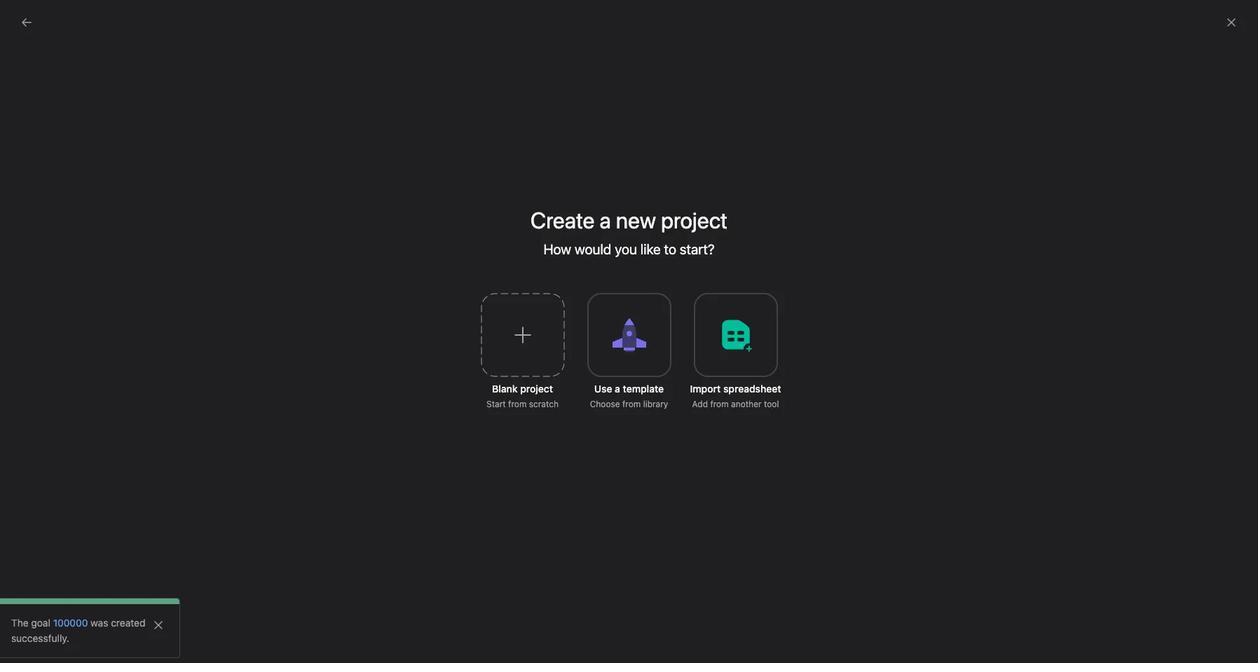Task type: vqa. For each thing, say whether or not it's contained in the screenshot.
a
yes



Task type: describe. For each thing, give the bounding box(es) containing it.
new project
[[442, 400, 497, 411]]

use a template choose from library
[[590, 383, 668, 409]]

add
[[692, 399, 708, 409]]

how
[[543, 241, 571, 257]]

created
[[111, 617, 145, 629]]

hide sidebar image
[[18, 11, 29, 22]]

import spreadsheet add from another tool
[[690, 383, 781, 409]]

scratch
[[529, 399, 559, 409]]

create a new project
[[530, 207, 728, 233]]

to start?
[[664, 241, 715, 257]]

successfully.
[[11, 632, 69, 644]]

the
[[11, 617, 29, 629]]

another
[[731, 399, 762, 409]]

from for blank
[[508, 399, 527, 409]]

blank project start from scratch
[[486, 383, 559, 409]]

new project
[[616, 207, 728, 233]]

use
[[594, 383, 612, 395]]

invite button
[[13, 632, 74, 657]]

a for new project
[[599, 207, 611, 233]]

you
[[615, 241, 637, 257]]

invite
[[39, 639, 65, 650]]

goal
[[31, 617, 50, 629]]

project for new
[[465, 400, 497, 411]]

100000 link
[[53, 617, 88, 629]]

close image
[[1226, 17, 1237, 28]]

100000
[[53, 617, 88, 629]]

template
[[623, 383, 664, 395]]

create
[[530, 207, 595, 233]]

blank
[[492, 383, 518, 395]]



Task type: locate. For each thing, give the bounding box(es) containing it.
new
[[442, 400, 462, 411]]

how would you like to start?
[[543, 241, 715, 257]]

project
[[520, 383, 553, 395], [465, 400, 497, 411]]

1 from from the left
[[508, 399, 527, 409]]

project for blank
[[520, 383, 553, 395]]

from for import
[[710, 399, 729, 409]]

1 horizontal spatial project
[[520, 383, 553, 395]]

close image
[[153, 620, 164, 631]]

1 horizontal spatial from
[[622, 399, 641, 409]]

1 horizontal spatial a
[[615, 383, 620, 395]]

0 vertical spatial a
[[599, 207, 611, 233]]

from down template
[[622, 399, 641, 409]]

0 vertical spatial project
[[520, 383, 553, 395]]

0 horizontal spatial project
[[465, 400, 497, 411]]

choose
[[590, 399, 620, 409]]

2 horizontal spatial from
[[710, 399, 729, 409]]

2 from from the left
[[622, 399, 641, 409]]

a
[[599, 207, 611, 233], [615, 383, 620, 395]]

library
[[643, 399, 668, 409]]

project up scratch
[[520, 383, 553, 395]]

was created successfully.
[[11, 617, 145, 644]]

tool
[[764, 399, 779, 409]]

go back image
[[21, 17, 32, 28]]

from inside import spreadsheet add from another tool
[[710, 399, 729, 409]]

a inside use a template choose from library
[[615, 383, 620, 395]]

project inside the blank project start from scratch
[[520, 383, 553, 395]]

was
[[91, 617, 108, 629]]

project right new in the left bottom of the page
[[465, 400, 497, 411]]

like
[[640, 241, 661, 257]]

from inside use a template choose from library
[[622, 399, 641, 409]]

from down blank at the left bottom of the page
[[508, 399, 527, 409]]

a right use
[[615, 383, 620, 395]]

import
[[690, 383, 721, 395]]

from right add
[[710, 399, 729, 409]]

start
[[486, 399, 506, 409]]

from inside the blank project start from scratch
[[508, 399, 527, 409]]

the goal 100000
[[11, 617, 88, 629]]

a up would
[[599, 207, 611, 233]]

3 from from the left
[[710, 399, 729, 409]]

spreadsheet
[[723, 383, 781, 395]]

would
[[575, 241, 611, 257]]

1 vertical spatial a
[[615, 383, 620, 395]]

a for template
[[615, 383, 620, 395]]

0 horizontal spatial from
[[508, 399, 527, 409]]

list box
[[464, 6, 800, 28]]

from
[[508, 399, 527, 409], [622, 399, 641, 409], [710, 399, 729, 409]]

1 vertical spatial project
[[465, 400, 497, 411]]

0 horizontal spatial a
[[599, 207, 611, 233]]



